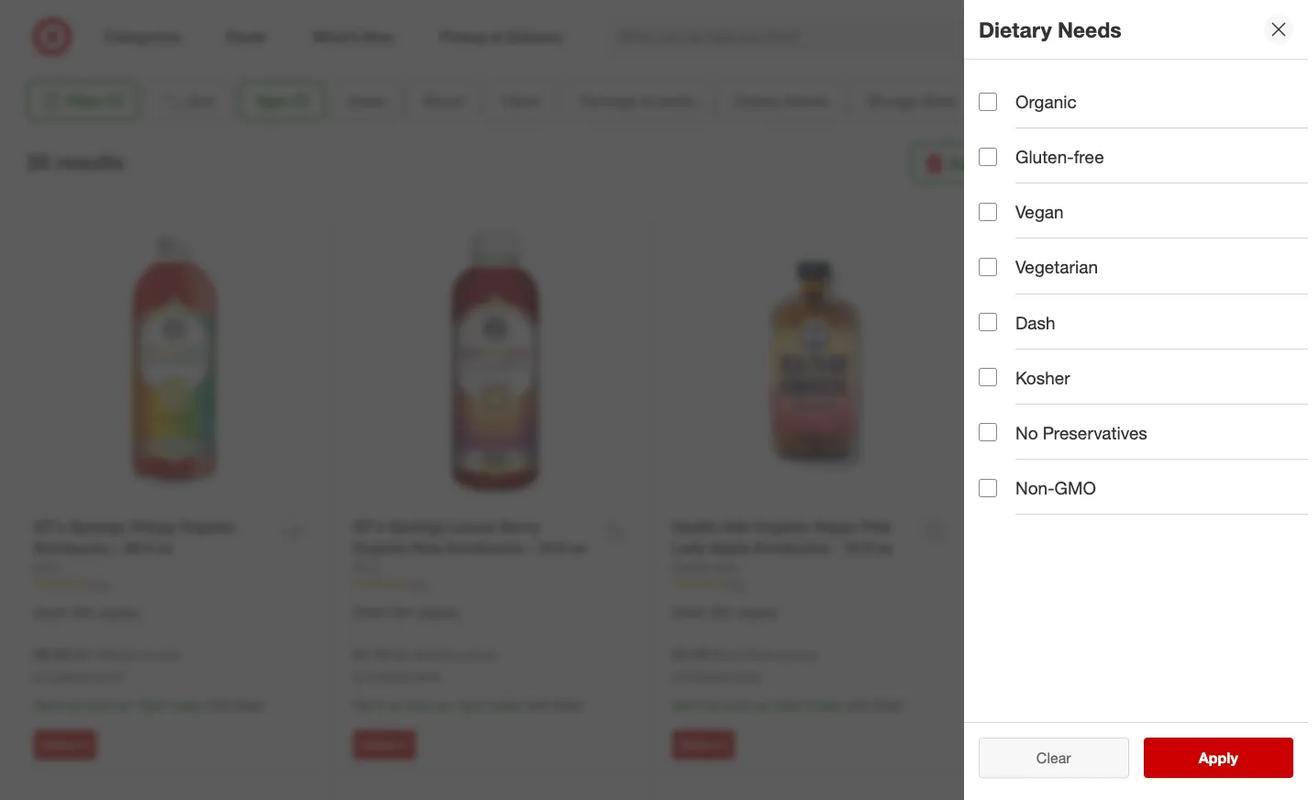 Task type: describe. For each thing, give the bounding box(es) containing it.
12pm for $3.49
[[773, 698, 806, 713]]

kombucha inside "health-ade organic vegan pink lady apple kombucha - 16 fl oz"
[[754, 538, 829, 557]]

ebt for $3.49
[[710, 605, 734, 620]]

) for -
[[495, 647, 498, 662]]

soon for $3.49
[[724, 698, 752, 713]]

Kosher checkbox
[[979, 368, 997, 387]]

synergy for kombucha
[[69, 518, 126, 536]]

same day delivery button
[[911, 143, 1116, 183]]

filter (1)
[[67, 92, 123, 110]]

package
[[579, 92, 636, 110]]

organic inside 'gt's synergy trilogy organic kombucha - 48 fl oz'
[[180, 518, 235, 536]]

health- for lady
[[672, 518, 723, 536]]

1 as from the left
[[68, 698, 82, 713]]

gt's inside gt's synergy lemon berry organic raw kombucha - 16 fl oz
[[353, 518, 384, 536]]

soon for $8.89
[[85, 698, 114, 713]]

dietary inside dialog
[[979, 16, 1052, 42]]

311 link
[[672, 577, 955, 593]]

114 link
[[33, 577, 316, 593]]

fl inside 'gt's synergy trilogy organic kombucha - 48 fl oz'
[[143, 538, 152, 557]]

oz inside gt's synergy lemon berry organic raw kombucha - 16 fl oz
[[570, 538, 586, 557]]

clear button
[[979, 738, 1129, 778]]

berry
[[501, 518, 539, 536]]

/fluid for $3.49
[[746, 647, 775, 662]]

4 as from the left
[[437, 698, 450, 713]]

state
[[922, 92, 956, 110]]

$0.19
[[76, 647, 108, 662]]

non-
[[1016, 477, 1055, 498]]

vegan inside dietary needs dialog
[[1016, 201, 1064, 222]]

get it as soon as 12pm today with shipt for $4.19
[[353, 698, 583, 713]]

with for 16
[[526, 698, 550, 713]]

$8.89
[[33, 645, 69, 663]]

$3.49 ( $0.22 /fluid ounce ) at charlotte north
[[672, 645, 818, 683]]

deliver it for $8.89
[[42, 738, 88, 751]]

16 inside "health-ade organic vegan pink lady apple kombucha - 16 fl oz"
[[843, 538, 860, 557]]

free
[[1074, 146, 1104, 167]]

kombucha inside health-ade pink lady apple kombucha - 4ct/11.5 fl oz cans
[[992, 539, 1067, 558]]

gt's synergy lemon berry organic raw kombucha - 16 fl oz link
[[353, 517, 592, 559]]

apply button
[[1144, 738, 1294, 778]]

deliver for $8.89
[[42, 738, 78, 751]]

Organic checkbox
[[979, 92, 997, 111]]

charlotte for $4.19
[[365, 670, 411, 683]]

at for $8.89
[[33, 670, 43, 683]]

get for $3.49
[[672, 698, 693, 713]]

gt's synergy trilogy organic kombucha - 48 fl oz link
[[33, 517, 273, 559]]

needs inside dietary needs button
[[785, 92, 828, 110]]

with for oz
[[206, 698, 230, 713]]

filter
[[67, 92, 102, 110]]

shipt for health-ade organic vegan pink lady apple kombucha - 16 fl oz
[[873, 698, 903, 713]]

(1) for type (1)
[[291, 92, 308, 110]]

dietary needs dialog
[[964, 0, 1309, 800]]

) for fl
[[175, 647, 179, 662]]

$4.19
[[353, 645, 389, 663]]

ade up 311
[[714, 559, 737, 575]]

kombucha inside gt's synergy lemon berry organic raw kombucha - 16 fl oz
[[447, 538, 523, 557]]

vegetarian
[[1016, 256, 1098, 278]]

organic inside "health-ade organic vegan pink lady apple kombucha - 16 fl oz"
[[755, 518, 810, 536]]

114
[[90, 578, 109, 592]]

fl inside health-ade pink lady apple kombucha - 4ct/11.5 fl oz cans
[[1141, 539, 1150, 558]]

delivery
[[1024, 154, 1081, 172]]

north for $3.49
[[733, 670, 761, 683]]

2 as from the left
[[117, 698, 131, 713]]

( for $3.49
[[712, 647, 715, 662]]

gt's inside 'gt's synergy trilogy organic kombucha - 48 fl oz'
[[33, 518, 65, 536]]

$8.89 ( $0.19 /fluid ounce ) at charlotte north
[[33, 645, 179, 683]]

deals button
[[332, 81, 400, 121]]

48
[[123, 538, 139, 557]]

ade for -
[[1043, 518, 1070, 537]]

no preservatives
[[1016, 422, 1148, 443]]

advertisement region
[[104, 0, 1205, 43]]

Non-GMO checkbox
[[979, 479, 997, 497]]

non-gmo
[[1016, 477, 1096, 498]]

ounce for $4.19
[[459, 647, 495, 662]]

gt's link for gt's synergy lemon berry organic raw kombucha - 16 fl oz
[[353, 559, 379, 577]]

today for $4.19
[[490, 698, 522, 713]]

deliver it button for $3.49
[[672, 730, 735, 760]]

results
[[56, 148, 124, 174]]

snap ebt eligible for $8.89
[[33, 605, 139, 620]]

snap for $4.19
[[353, 605, 387, 620]]

fl inside "health-ade organic vegan pink lady apple kombucha - 16 fl oz"
[[864, 538, 873, 557]]

synergy for organic
[[389, 518, 445, 536]]

deliver it button for $8.89
[[33, 730, 96, 760]]

141 link
[[353, 577, 635, 593]]

trilogy
[[130, 518, 176, 536]]

deliver for $4.19
[[361, 738, 397, 751]]

gt's synergy lemon berry organic raw kombucha - 16 fl oz
[[353, 518, 586, 557]]

ade for apple
[[723, 518, 751, 536]]

type (1)
[[254, 92, 308, 110]]

dash
[[1016, 312, 1056, 333]]

4 deliver from the left
[[1000, 738, 1036, 751]]

vegan inside "health-ade organic vegan pink lady apple kombucha - 16 fl oz"
[[814, 518, 857, 536]]

deliver it for $3.49
[[680, 738, 726, 751]]

brand
[[423, 92, 462, 110]]

No Preservatives checkbox
[[979, 423, 997, 442]]

12pm for $8.89
[[134, 698, 167, 713]]

dietary needs inside button
[[734, 92, 828, 110]]

same day delivery
[[949, 154, 1081, 172]]

no
[[1016, 422, 1038, 443]]

charlotte for $3.49
[[685, 670, 730, 683]]

35
[[27, 148, 50, 174]]

dietary needs button
[[718, 81, 844, 121]]

health-ade pink lady apple kombucha - 4ct/11.5 fl oz cans link
[[992, 518, 1232, 559]]

(1) for filter (1)
[[106, 92, 123, 110]]

north for $4.19
[[414, 670, 442, 683]]

day
[[993, 154, 1020, 172]]

flavor
[[501, 92, 541, 110]]

soon for $4.19
[[405, 698, 433, 713]]

apply
[[1199, 749, 1239, 767]]

eligible for 48
[[99, 605, 139, 620]]

raw
[[412, 538, 443, 557]]

oz inside 'gt's synergy trilogy organic kombucha - 48 fl oz'
[[156, 538, 173, 557]]

sort button
[[145, 81, 231, 121]]

16 inside gt's synergy lemon berry organic raw kombucha - 16 fl oz
[[537, 538, 553, 557]]

gmo
[[1055, 477, 1096, 498]]

health-ade
[[672, 559, 737, 575]]

sort
[[187, 92, 215, 110]]

$3.49
[[672, 645, 708, 663]]



Task type: vqa. For each thing, say whether or not it's contained in the screenshot.
3rd Deliver from right
yes



Task type: locate. For each thing, give the bounding box(es) containing it.
0 vertical spatial dietary
[[979, 16, 1052, 42]]

snap ebt eligible down 141
[[353, 605, 459, 620]]

( right $8.89
[[73, 647, 76, 662]]

5 as from the left
[[707, 698, 720, 713]]

kombucha
[[33, 538, 109, 557], [447, 538, 523, 557], [754, 538, 829, 557], [992, 539, 1067, 558]]

fl inside gt's synergy lemon berry organic raw kombucha - 16 fl oz
[[557, 538, 566, 557]]

ade up health-ade
[[723, 518, 751, 536]]

( inside the '$3.49 ( $0.22 /fluid ounce ) at charlotte north'
[[712, 647, 715, 662]]

1 horizontal spatial pink
[[1074, 518, 1105, 537]]

1 horizontal spatial )
[[495, 647, 498, 662]]

1 horizontal spatial get
[[353, 698, 374, 713]]

2 ( from the left
[[392, 647, 396, 662]]

get for $8.89
[[33, 698, 54, 713]]

1 horizontal spatial ebt
[[391, 605, 415, 620]]

1 deliver it button from the left
[[33, 730, 96, 760]]

0 vertical spatial needs
[[1058, 16, 1122, 42]]

organic left raw
[[353, 538, 408, 557]]

1 get it as soon as 12pm today with shipt from the left
[[33, 698, 264, 713]]

ebt down 141
[[391, 605, 415, 620]]

0 horizontal spatial gt's link
[[33, 559, 60, 577]]

lady
[[1109, 518, 1142, 537], [672, 538, 706, 557]]

vegan
[[1016, 201, 1064, 222], [814, 518, 857, 536]]

2 with from the left
[[526, 698, 550, 713]]

eligible for kombucha
[[418, 605, 459, 620]]

brand button
[[407, 81, 478, 121]]

ebt for $8.89
[[71, 605, 95, 620]]

1 horizontal spatial dietary
[[979, 16, 1052, 42]]

0 horizontal spatial lady
[[672, 538, 706, 557]]

-
[[113, 538, 119, 557], [527, 538, 533, 557], [833, 538, 839, 557], [1071, 539, 1077, 558]]

north inside $4.19 ( $0.26 /fluid ounce ) at charlotte north
[[414, 670, 442, 683]]

3 ebt from the left
[[710, 605, 734, 620]]

ounce right $0.26
[[459, 647, 495, 662]]

ounce right $0.19
[[140, 647, 175, 662]]

package quantity
[[579, 92, 696, 110]]

synergy inside 'gt's synergy trilogy organic kombucha - 48 fl oz'
[[69, 518, 126, 536]]

ade inside health-ade pink lady apple kombucha - 4ct/11.5 fl oz cans
[[1043, 518, 1070, 537]]

preservatives
[[1043, 422, 1148, 443]]

health-ade pink lady apple kombucha - 4ct/11.5 fl oz cans image
[[992, 223, 1275, 507], [992, 223, 1275, 507]]

141
[[410, 578, 428, 592]]

( inside $8.89 ( $0.19 /fluid ounce ) at charlotte north
[[73, 647, 76, 662]]

2 north from the left
[[414, 670, 442, 683]]

2 horizontal spatial snap ebt eligible
[[672, 605, 778, 620]]

2 12pm from the left
[[454, 698, 486, 713]]

snap
[[33, 605, 68, 620], [353, 605, 387, 620], [672, 605, 706, 620]]

1 deliver it from the left
[[42, 738, 88, 751]]

apple up health-ade
[[710, 538, 750, 557]]

north for $8.89
[[94, 670, 123, 683]]

today down the '$3.49 ( $0.22 /fluid ounce ) at charlotte north'
[[809, 698, 842, 713]]

1 horizontal spatial 12pm
[[454, 698, 486, 713]]

snap up $8.89
[[33, 605, 68, 620]]

- left 4ct/11.5
[[1071, 539, 1077, 558]]

1 horizontal spatial snap ebt eligible
[[353, 605, 459, 620]]

2 horizontal spatial ebt
[[710, 605, 734, 620]]

today for $3.49
[[809, 698, 842, 713]]

/fluid right $4.19 on the left bottom of the page
[[427, 647, 456, 662]]

snap ebt eligible down 311
[[672, 605, 778, 620]]

1 horizontal spatial eligible
[[418, 605, 459, 620]]

snap ebt eligible for $4.19
[[353, 605, 459, 620]]

1 with from the left
[[206, 698, 230, 713]]

dietary right the quantity
[[734, 92, 781, 110]]

snap ebt eligible down 114
[[33, 605, 139, 620]]

organic up the 311 link
[[755, 518, 810, 536]]

3 as from the left
[[388, 698, 401, 713]]

2 soon from the left
[[405, 698, 433, 713]]

0 horizontal spatial north
[[94, 670, 123, 683]]

lady up 4ct/11.5
[[1109, 518, 1142, 537]]

2 horizontal spatial )
[[814, 647, 818, 662]]

3 at from the left
[[672, 670, 682, 683]]

lemon
[[449, 518, 497, 536]]

12pm for $4.19
[[454, 698, 486, 713]]

charlotte down $4.19 on the left bottom of the page
[[365, 670, 411, 683]]

ade
[[723, 518, 751, 536], [1043, 518, 1070, 537], [714, 559, 737, 575]]

eligible down 141
[[418, 605, 459, 620]]

0 horizontal spatial eligible
[[99, 605, 139, 620]]

3 snap ebt eligible from the left
[[672, 605, 778, 620]]

gt's link up $8.89
[[33, 559, 60, 577]]

3 deliver it from the left
[[680, 738, 726, 751]]

ade inside "health-ade organic vegan pink lady apple kombucha - 16 fl oz"
[[723, 518, 751, 536]]

ade down non-gmo
[[1043, 518, 1070, 537]]

1 charlotte from the left
[[46, 670, 91, 683]]

vegan down delivery
[[1016, 201, 1064, 222]]

) inside $8.89 ( $0.19 /fluid ounce ) at charlotte north
[[175, 647, 179, 662]]

0 horizontal spatial )
[[175, 647, 179, 662]]

( for $8.89
[[73, 647, 76, 662]]

2 horizontal spatial ounce
[[778, 647, 814, 662]]

get it as soon as 12pm today with shipt for $3.49
[[672, 698, 903, 713]]

charlotte down $3.49
[[685, 670, 730, 683]]

north down $0.22
[[733, 670, 761, 683]]

deliver it button for $4.19
[[353, 730, 415, 760]]

12pm down $4.19 ( $0.26 /fluid ounce ) at charlotte north
[[454, 698, 486, 713]]

health- down non-
[[992, 518, 1043, 537]]

1 horizontal spatial vegan
[[1016, 201, 1064, 222]]

health-ade organic vegan pink lady apple kombucha - 16 fl oz
[[672, 518, 893, 557]]

deliver for $3.49
[[680, 738, 717, 751]]

6 as from the left
[[756, 698, 769, 713]]

ounce inside the '$3.49 ( $0.22 /fluid ounce ) at charlotte north'
[[778, 647, 814, 662]]

deliver down $3.49
[[680, 738, 717, 751]]

- inside gt's synergy lemon berry organic raw kombucha - 16 fl oz
[[527, 538, 533, 557]]

0 vertical spatial apple
[[1146, 518, 1187, 537]]

it
[[58, 698, 65, 713], [377, 698, 384, 713], [697, 698, 704, 713], [81, 738, 88, 751], [400, 738, 407, 751], [720, 738, 726, 751], [1039, 738, 1046, 751]]

deliver down $8.89
[[42, 738, 78, 751]]

2 horizontal spatial 12pm
[[773, 698, 806, 713]]

12pm down the '$3.49 ( $0.22 /fluid ounce ) at charlotte north'
[[773, 698, 806, 713]]

/fluid inside $8.89 ( $0.19 /fluid ounce ) at charlotte north
[[108, 647, 136, 662]]

3 shipt from the left
[[873, 698, 903, 713]]

2 deliver it button from the left
[[353, 730, 415, 760]]

deliver down $4.19 on the left bottom of the page
[[361, 738, 397, 751]]

get down $3.49
[[672, 698, 693, 713]]

fl right 48
[[143, 538, 152, 557]]

(
[[73, 647, 76, 662], [392, 647, 396, 662], [712, 647, 715, 662]]

2 get it as soon as 12pm today with shipt from the left
[[353, 698, 583, 713]]

) inside the '$3.49 ( $0.22 /fluid ounce ) at charlotte north'
[[814, 647, 818, 662]]

dietary needs
[[979, 16, 1122, 42], [734, 92, 828, 110]]

3 today from the left
[[809, 698, 842, 713]]

0 vertical spatial vegan
[[1016, 201, 1064, 222]]

)
[[175, 647, 179, 662], [495, 647, 498, 662], [814, 647, 818, 662]]

at down $3.49
[[672, 670, 682, 683]]

fl up the 311 link
[[864, 538, 873, 557]]

Dash checkbox
[[979, 313, 997, 331]]

today
[[171, 698, 203, 713], [490, 698, 522, 713], [809, 698, 842, 713]]

ounce inside $8.89 ( $0.19 /fluid ounce ) at charlotte north
[[140, 647, 175, 662]]

at for $3.49
[[672, 670, 682, 683]]

apple inside health-ade pink lady apple kombucha - 4ct/11.5 fl oz cans
[[1146, 518, 1187, 537]]

$4.19 ( $0.26 /fluid ounce ) at charlotte north
[[353, 645, 498, 683]]

as
[[68, 698, 82, 713], [117, 698, 131, 713], [388, 698, 401, 713], [437, 698, 450, 713], [707, 698, 720, 713], [756, 698, 769, 713]]

4 deliver it from the left
[[1000, 738, 1046, 751]]

1 horizontal spatial ounce
[[459, 647, 495, 662]]

1 horizontal spatial (
[[392, 647, 396, 662]]

gluten-free
[[1016, 146, 1104, 167]]

0 horizontal spatial needs
[[785, 92, 828, 110]]

1 horizontal spatial charlotte
[[365, 670, 411, 683]]

0 horizontal spatial with
[[206, 698, 230, 713]]

1 gt's link from the left
[[33, 559, 60, 577]]

) down 114 link
[[175, 647, 179, 662]]

0 horizontal spatial today
[[171, 698, 203, 713]]

1 horizontal spatial snap
[[353, 605, 387, 620]]

snap ebt eligible for $3.49
[[672, 605, 778, 620]]

- inside 'gt's synergy trilogy organic kombucha - 48 fl oz'
[[113, 538, 119, 557]]

organic right trilogy
[[180, 518, 235, 536]]

ebt for $4.19
[[391, 605, 415, 620]]

0 horizontal spatial shipt
[[234, 698, 264, 713]]

today down $4.19 ( $0.26 /fluid ounce ) at charlotte north
[[490, 698, 522, 713]]

3 eligible from the left
[[737, 605, 778, 620]]

1 horizontal spatial today
[[490, 698, 522, 713]]

1 vertical spatial dietary
[[734, 92, 781, 110]]

Gluten-free checkbox
[[979, 147, 997, 166]]

1 /fluid from the left
[[108, 647, 136, 662]]

1 ebt from the left
[[71, 605, 95, 620]]

3 north from the left
[[733, 670, 761, 683]]

- inside health-ade pink lady apple kombucha - 4ct/11.5 fl oz cans
[[1071, 539, 1077, 558]]

package quantity button
[[564, 81, 711, 121]]

1 horizontal spatial get it as soon as 12pm today with shipt
[[353, 698, 583, 713]]

synergy up 48
[[69, 518, 126, 536]]

3 deliver from the left
[[680, 738, 717, 751]]

1 eligible from the left
[[99, 605, 139, 620]]

2 horizontal spatial get it as soon as 12pm today with shipt
[[672, 698, 903, 713]]

get down $8.89
[[33, 698, 54, 713]]

shipt
[[234, 698, 264, 713], [553, 698, 583, 713], [873, 698, 903, 713]]

0 horizontal spatial (1)
[[106, 92, 123, 110]]

1 horizontal spatial synergy
[[389, 518, 445, 536]]

1 synergy from the left
[[69, 518, 126, 536]]

(1) inside button
[[106, 92, 123, 110]]

deliver it button
[[33, 730, 96, 760], [353, 730, 415, 760], [672, 730, 735, 760], [992, 730, 1054, 760]]

shipt for gt's synergy trilogy organic kombucha - 48 fl oz
[[234, 698, 264, 713]]

storage state
[[867, 92, 956, 110]]

kombucha down lemon
[[447, 538, 523, 557]]

gt's link up $4.19 on the left bottom of the page
[[353, 559, 379, 577]]

today down $8.89 ( $0.19 /fluid ounce ) at charlotte north
[[171, 698, 203, 713]]

1 horizontal spatial lady
[[1109, 518, 1142, 537]]

) inside $4.19 ( $0.26 /fluid ounce ) at charlotte north
[[495, 647, 498, 662]]

What can we help you find? suggestions appear below search field
[[608, 17, 1064, 57]]

2 charlotte from the left
[[365, 670, 411, 683]]

( right $3.49
[[712, 647, 715, 662]]

2 horizontal spatial with
[[845, 698, 869, 713]]

dietary up 'organic' option
[[979, 16, 1052, 42]]

1 horizontal spatial (1)
[[291, 92, 308, 110]]

0 horizontal spatial soon
[[85, 698, 114, 713]]

- inside "health-ade organic vegan pink lady apple kombucha - 16 fl oz"
[[833, 538, 839, 557]]

2 horizontal spatial get
[[672, 698, 693, 713]]

2 16 from the left
[[843, 538, 860, 557]]

0 horizontal spatial apple
[[710, 538, 750, 557]]

get it as soon as 12pm today with shipt down $4.19 ( $0.26 /fluid ounce ) at charlotte north
[[353, 698, 583, 713]]

health-ade organic vegan pink lady apple kombucha - 16 fl oz link
[[672, 517, 912, 559]]

lady inside "health-ade organic vegan pink lady apple kombucha - 16 fl oz"
[[672, 538, 706, 557]]

snap for $3.49
[[672, 605, 706, 620]]

1 horizontal spatial north
[[414, 670, 442, 683]]

0 vertical spatial dietary needs
[[979, 16, 1122, 42]]

organic up gluten-
[[1016, 91, 1077, 112]]

0 horizontal spatial synergy
[[69, 518, 126, 536]]

clear
[[1037, 749, 1071, 767]]

2 shipt from the left
[[553, 698, 583, 713]]

0 horizontal spatial at
[[33, 670, 43, 683]]

oz
[[156, 538, 173, 557], [570, 538, 586, 557], [877, 538, 893, 557], [1154, 539, 1170, 558]]

get for $4.19
[[353, 698, 374, 713]]

gt's
[[33, 518, 65, 536], [353, 518, 384, 536], [33, 559, 60, 575], [353, 559, 379, 575]]

charlotte
[[46, 670, 91, 683], [365, 670, 411, 683], [685, 670, 730, 683]]

1 shipt from the left
[[234, 698, 264, 713]]

1 vertical spatial lady
[[672, 538, 706, 557]]

3 ounce from the left
[[778, 647, 814, 662]]

1 horizontal spatial dietary needs
[[979, 16, 1122, 42]]

lady up health-ade
[[672, 538, 706, 557]]

1 snap ebt eligible from the left
[[33, 605, 139, 620]]

1 12pm from the left
[[134, 698, 167, 713]]

) down 141 link
[[495, 647, 498, 662]]

gt's synergy trilogy organic kombucha - 48 fl oz
[[33, 518, 235, 557]]

charlotte for $8.89
[[46, 670, 91, 683]]

dietary needs inside dialog
[[979, 16, 1122, 42]]

dietary inside button
[[734, 92, 781, 110]]

eligible down 114
[[99, 605, 139, 620]]

gt's synergy lemon berry organic raw kombucha - 16 fl oz image
[[353, 223, 635, 506], [353, 223, 635, 506]]

charlotte down $8.89
[[46, 670, 91, 683]]

16 down berry
[[537, 538, 553, 557]]

/fluid for $4.19
[[427, 647, 456, 662]]

north
[[94, 670, 123, 683], [414, 670, 442, 683], [733, 670, 761, 683]]

kombucha up 114
[[33, 538, 109, 557]]

oz inside health-ade pink lady apple kombucha - 4ct/11.5 fl oz cans
[[1154, 539, 1170, 558]]

charlotte inside $8.89 ( $0.19 /fluid ounce ) at charlotte north
[[46, 670, 91, 683]]

gt's link for gt's synergy trilogy organic kombucha - 48 fl oz
[[33, 559, 60, 577]]

/fluid
[[108, 647, 136, 662], [427, 647, 456, 662], [746, 647, 775, 662]]

16
[[537, 538, 553, 557], [843, 538, 860, 557]]

search
[[1052, 29, 1096, 47]]

Vegan checkbox
[[979, 203, 997, 221]]

2 synergy from the left
[[389, 518, 445, 536]]

fl
[[143, 538, 152, 557], [557, 538, 566, 557], [864, 538, 873, 557], [1141, 539, 1150, 558]]

pink
[[861, 518, 892, 536], [1074, 518, 1105, 537]]

0 horizontal spatial snap
[[33, 605, 68, 620]]

health- for kombucha
[[992, 518, 1043, 537]]

2 horizontal spatial at
[[672, 670, 682, 683]]

1 get from the left
[[33, 698, 54, 713]]

2 get from the left
[[353, 698, 374, 713]]

apple inside "health-ade organic vegan pink lady apple kombucha - 16 fl oz"
[[710, 538, 750, 557]]

0 horizontal spatial ounce
[[140, 647, 175, 662]]

2 horizontal spatial eligible
[[737, 605, 778, 620]]

today for $8.89
[[171, 698, 203, 713]]

3 /fluid from the left
[[746, 647, 775, 662]]

pink inside "health-ade organic vegan pink lady apple kombucha - 16 fl oz"
[[861, 518, 892, 536]]

0 horizontal spatial dietary needs
[[734, 92, 828, 110]]

cans
[[1174, 539, 1210, 558]]

3 ( from the left
[[712, 647, 715, 662]]

2 ) from the left
[[495, 647, 498, 662]]

same
[[949, 154, 989, 172]]

at down $8.89
[[33, 670, 43, 683]]

get down $4.19 on the left bottom of the page
[[353, 698, 374, 713]]

2 ebt from the left
[[391, 605, 415, 620]]

1 horizontal spatial at
[[353, 670, 362, 683]]

snap up $3.49
[[672, 605, 706, 620]]

apple
[[1146, 518, 1187, 537], [710, 538, 750, 557]]

with
[[206, 698, 230, 713], [526, 698, 550, 713], [845, 698, 869, 713]]

3 get it as soon as 12pm today with shipt from the left
[[672, 698, 903, 713]]

(1) right type
[[291, 92, 308, 110]]

at down $4.19 on the left bottom of the page
[[353, 670, 362, 683]]

eligible down 311
[[737, 605, 778, 620]]

get it as soon as 12pm today with shipt down the '$3.49 ( $0.22 /fluid ounce ) at charlotte north'
[[672, 698, 903, 713]]

2 horizontal spatial north
[[733, 670, 761, 683]]

1 deliver from the left
[[42, 738, 78, 751]]

3 charlotte from the left
[[685, 670, 730, 683]]

2 horizontal spatial snap
[[672, 605, 706, 620]]

- down berry
[[527, 538, 533, 557]]

1 vertical spatial apple
[[710, 538, 750, 557]]

deliver left clear
[[1000, 738, 1036, 751]]

health- up $3.49
[[672, 559, 714, 575]]

1 (1) from the left
[[106, 92, 123, 110]]

(1)
[[106, 92, 123, 110], [291, 92, 308, 110]]

3 snap from the left
[[672, 605, 706, 620]]

oz inside "health-ade organic vegan pink lady apple kombucha - 16 fl oz"
[[877, 538, 893, 557]]

eligible for apple
[[737, 605, 778, 620]]

north down $0.19
[[94, 670, 123, 683]]

0 horizontal spatial ebt
[[71, 605, 95, 620]]

- up the 311 link
[[833, 538, 839, 557]]

/fluid right $3.49
[[746, 647, 775, 662]]

needs
[[1058, 16, 1122, 42], [785, 92, 828, 110]]

1 north from the left
[[94, 670, 123, 683]]

1 horizontal spatial /fluid
[[427, 647, 456, 662]]

1 horizontal spatial apple
[[1146, 518, 1187, 537]]

organic inside dietary needs dialog
[[1016, 91, 1077, 112]]

2 (1) from the left
[[291, 92, 308, 110]]

3 get from the left
[[672, 698, 693, 713]]

synergy inside gt's synergy lemon berry organic raw kombucha - 16 fl oz
[[389, 518, 445, 536]]

2 horizontal spatial today
[[809, 698, 842, 713]]

organic inside gt's synergy lemon berry organic raw kombucha - 16 fl oz
[[353, 538, 408, 557]]

1 ounce from the left
[[140, 647, 175, 662]]

2 /fluid from the left
[[427, 647, 456, 662]]

0 horizontal spatial 12pm
[[134, 698, 167, 713]]

search button
[[1052, 17, 1096, 61]]

1 horizontal spatial gt's link
[[353, 559, 379, 577]]

apple up cans
[[1146, 518, 1187, 537]]

1 vertical spatial needs
[[785, 92, 828, 110]]

4ct/11.5
[[1081, 539, 1137, 558]]

health- inside health-ade pink lady apple kombucha - 4ct/11.5 fl oz cans
[[992, 518, 1043, 537]]

0 horizontal spatial get it as soon as 12pm today with shipt
[[33, 698, 264, 713]]

2 horizontal spatial soon
[[724, 698, 752, 713]]

get
[[33, 698, 54, 713], [353, 698, 374, 713], [672, 698, 693, 713]]

shipt for gt's synergy lemon berry organic raw kombucha - 16 fl oz
[[553, 698, 583, 713]]

0 horizontal spatial (
[[73, 647, 76, 662]]

0 horizontal spatial dietary
[[734, 92, 781, 110]]

health- up health-ade
[[672, 518, 723, 536]]

35 results
[[27, 148, 124, 174]]

2 horizontal spatial shipt
[[873, 698, 903, 713]]

2 deliver it from the left
[[361, 738, 407, 751]]

ebt down 114
[[71, 605, 95, 620]]

2 ounce from the left
[[459, 647, 495, 662]]

1 vertical spatial dietary needs
[[734, 92, 828, 110]]

/fluid right $8.89
[[108, 647, 136, 662]]

16 up the 311 link
[[843, 538, 860, 557]]

1 snap from the left
[[33, 605, 68, 620]]

( inside $4.19 ( $0.26 /fluid ounce ) at charlotte north
[[392, 647, 396, 662]]

at inside $8.89 ( $0.19 /fluid ounce ) at charlotte north
[[33, 670, 43, 683]]

3 12pm from the left
[[773, 698, 806, 713]]

0 horizontal spatial snap ebt eligible
[[33, 605, 139, 620]]

ounce inside $4.19 ( $0.26 /fluid ounce ) at charlotte north
[[459, 647, 495, 662]]

1 horizontal spatial shipt
[[553, 698, 583, 713]]

Vegetarian checkbox
[[979, 258, 997, 276]]

) down the 311 link
[[814, 647, 818, 662]]

1 horizontal spatial with
[[526, 698, 550, 713]]

lady inside health-ade pink lady apple kombucha - 4ct/11.5 fl oz cans
[[1109, 518, 1142, 537]]

(1) right filter
[[106, 92, 123, 110]]

( for $4.19
[[392, 647, 396, 662]]

kombucha inside 'gt's synergy trilogy organic kombucha - 48 fl oz'
[[33, 538, 109, 557]]

ounce right $0.22
[[778, 647, 814, 662]]

0 horizontal spatial vegan
[[814, 518, 857, 536]]

soon down $8.89 ( $0.19 /fluid ounce ) at charlotte north
[[85, 698, 114, 713]]

snap for $8.89
[[33, 605, 68, 620]]

kosher
[[1016, 367, 1071, 388]]

1 at from the left
[[33, 670, 43, 683]]

12pm down $8.89 ( $0.19 /fluid ounce ) at charlotte north
[[134, 698, 167, 713]]

soon down the '$3.49 ( $0.22 /fluid ounce ) at charlotte north'
[[724, 698, 752, 713]]

1 soon from the left
[[85, 698, 114, 713]]

health- inside "health-ade organic vegan pink lady apple kombucha - 16 fl oz"
[[672, 518, 723, 536]]

2 snap ebt eligible from the left
[[353, 605, 459, 620]]

0 horizontal spatial charlotte
[[46, 670, 91, 683]]

ounce for $8.89
[[140, 647, 175, 662]]

health-ade organic vegan pink lady apple kombucha - 16 fl oz image
[[672, 223, 955, 506], [672, 223, 955, 506]]

ounce for $3.49
[[778, 647, 814, 662]]

/fluid inside $4.19 ( $0.26 /fluid ounce ) at charlotte north
[[427, 647, 456, 662]]

1 vertical spatial vegan
[[814, 518, 857, 536]]

flavor button
[[485, 81, 556, 121]]

kombucha up the 311 link
[[754, 538, 829, 557]]

with for -
[[845, 698, 869, 713]]

north inside the '$3.49 ( $0.22 /fluid ounce ) at charlotte north'
[[733, 670, 761, 683]]

( right $4.19 on the left bottom of the page
[[392, 647, 396, 662]]

1 horizontal spatial needs
[[1058, 16, 1122, 42]]

at for $4.19
[[353, 670, 362, 683]]

1 today from the left
[[171, 698, 203, 713]]

0 vertical spatial lady
[[1109, 518, 1142, 537]]

0 horizontal spatial get
[[33, 698, 54, 713]]

deliver
[[42, 738, 78, 751], [361, 738, 397, 751], [680, 738, 717, 751], [1000, 738, 1036, 751]]

gluten-
[[1016, 146, 1074, 167]]

get it as soon as 12pm today with shipt
[[33, 698, 264, 713], [353, 698, 583, 713], [672, 698, 903, 713]]

1 ) from the left
[[175, 647, 179, 662]]

3 deliver it button from the left
[[672, 730, 735, 760]]

at inside $4.19 ( $0.26 /fluid ounce ) at charlotte north
[[353, 670, 362, 683]]

vegan up the 311 link
[[814, 518, 857, 536]]

2 eligible from the left
[[418, 605, 459, 620]]

deliver it for $4.19
[[361, 738, 407, 751]]

- left 48
[[113, 538, 119, 557]]

quantity
[[640, 92, 696, 110]]

2 horizontal spatial /fluid
[[746, 647, 775, 662]]

deals
[[348, 92, 384, 110]]

soon down $4.19 ( $0.26 /fluid ounce ) at charlotte north
[[405, 698, 433, 713]]

type
[[254, 92, 287, 110]]

1 ( from the left
[[73, 647, 76, 662]]

fl up 141 link
[[557, 538, 566, 557]]

health-ade pink lady apple kombucha - 4ct/11.5 fl oz cans
[[992, 518, 1210, 558]]

2 horizontal spatial (
[[712, 647, 715, 662]]

storage state button
[[851, 81, 972, 121]]

get it as soon as 12pm today with shipt down $8.89 ( $0.19 /fluid ounce ) at charlotte north
[[33, 698, 264, 713]]

2 gt's link from the left
[[353, 559, 379, 577]]

north down $0.26
[[414, 670, 442, 683]]

0 horizontal spatial pink
[[861, 518, 892, 536]]

3 with from the left
[[845, 698, 869, 713]]

pink up the 311 link
[[861, 518, 892, 536]]

1 16 from the left
[[537, 538, 553, 557]]

3 ) from the left
[[814, 647, 818, 662]]

filter (1) button
[[27, 81, 138, 121]]

pink inside health-ade pink lady apple kombucha - 4ct/11.5 fl oz cans
[[1074, 518, 1105, 537]]

get it as soon as 12pm today with shipt for $8.89
[[33, 698, 264, 713]]

2 snap from the left
[[353, 605, 387, 620]]

gt's synergy trilogy organic kombucha - 48 fl oz image
[[33, 223, 316, 506], [33, 223, 316, 506]]

$0.22
[[715, 647, 746, 662]]

charlotte inside the '$3.49 ( $0.22 /fluid ounce ) at charlotte north'
[[685, 670, 730, 683]]

storage
[[867, 92, 918, 110]]

1 horizontal spatial soon
[[405, 698, 433, 713]]

/fluid inside the '$3.49 ( $0.22 /fluid ounce ) at charlotte north'
[[746, 647, 775, 662]]

health-ade link
[[672, 559, 737, 577]]

311
[[729, 578, 747, 592]]

2 horizontal spatial charlotte
[[685, 670, 730, 683]]

ebt
[[71, 605, 95, 620], [391, 605, 415, 620], [710, 605, 734, 620]]

4 deliver it button from the left
[[992, 730, 1054, 760]]

3 soon from the left
[[724, 698, 752, 713]]

ebt down 311
[[710, 605, 734, 620]]

2 at from the left
[[353, 670, 362, 683]]

gt's link
[[33, 559, 60, 577], [353, 559, 379, 577]]

synergy up raw
[[389, 518, 445, 536]]

at inside the '$3.49 ( $0.22 /fluid ounce ) at charlotte north'
[[672, 670, 682, 683]]

kombucha down non-
[[992, 539, 1067, 558]]

deliver it
[[42, 738, 88, 751], [361, 738, 407, 751], [680, 738, 726, 751], [1000, 738, 1046, 751]]

charlotte inside $4.19 ( $0.26 /fluid ounce ) at charlotte north
[[365, 670, 411, 683]]

north inside $8.89 ( $0.19 /fluid ounce ) at charlotte north
[[94, 670, 123, 683]]

) for kombucha
[[814, 647, 818, 662]]

$0.26
[[396, 647, 427, 662]]

2 today from the left
[[490, 698, 522, 713]]

1 horizontal spatial 16
[[843, 538, 860, 557]]

organic
[[1016, 91, 1077, 112], [180, 518, 235, 536], [755, 518, 810, 536], [353, 538, 408, 557]]

0 horizontal spatial 16
[[537, 538, 553, 557]]

snap up $4.19 on the left bottom of the page
[[353, 605, 387, 620]]

fl right 4ct/11.5
[[1141, 539, 1150, 558]]

pink up 4ct/11.5
[[1074, 518, 1105, 537]]

2 deliver from the left
[[361, 738, 397, 751]]

0 horizontal spatial /fluid
[[108, 647, 136, 662]]

synergy
[[69, 518, 126, 536], [389, 518, 445, 536]]

needs inside dietary needs dialog
[[1058, 16, 1122, 42]]

/fluid for $8.89
[[108, 647, 136, 662]]



